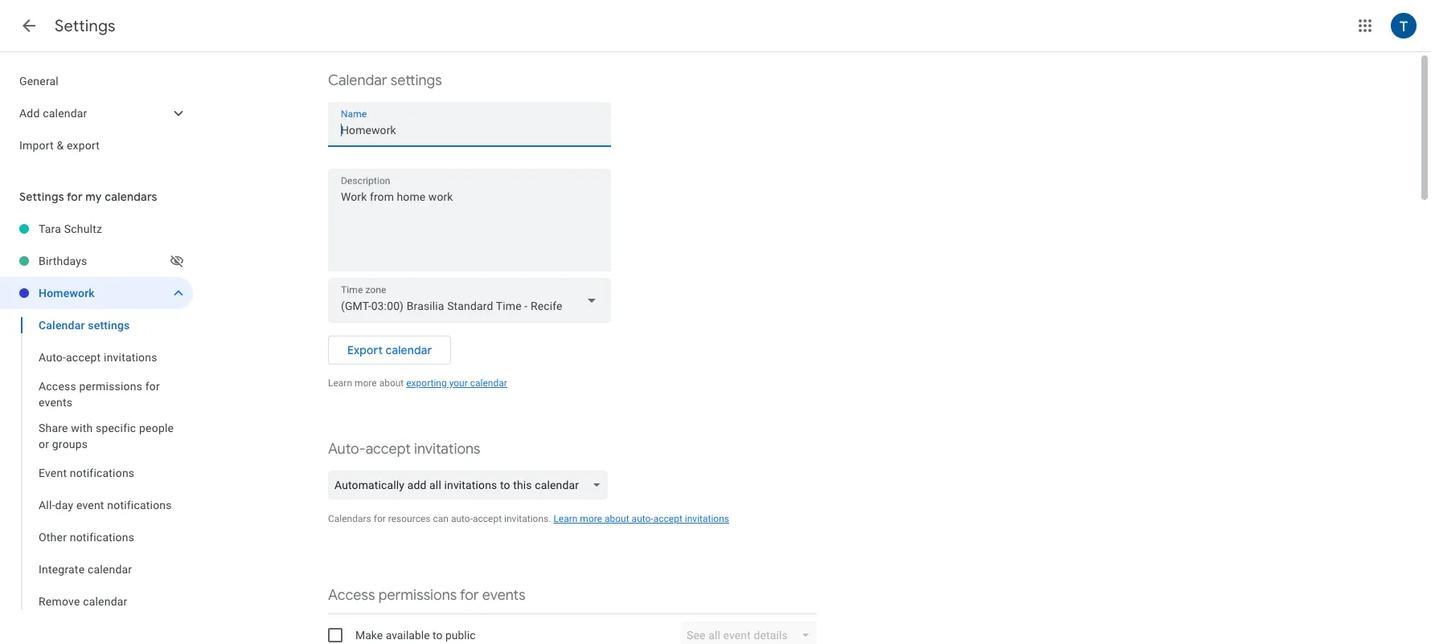 Task type: describe. For each thing, give the bounding box(es) containing it.
available
[[386, 630, 430, 643]]

homework
[[39, 287, 95, 300]]

birthdays link
[[39, 245, 167, 277]]

your
[[449, 378, 468, 389]]

2 auto- from the left
[[632, 514, 654, 525]]

import
[[19, 139, 54, 152]]

tree containing general
[[0, 65, 193, 162]]

invitations inside group
[[104, 351, 157, 364]]

exporting your calendar link
[[406, 378, 507, 389]]

integrate calendar
[[39, 564, 132, 577]]

add calendar
[[19, 107, 87, 120]]

calendar inside group
[[39, 319, 85, 332]]

general
[[19, 75, 59, 88]]

settings for settings for my calendars
[[19, 190, 64, 204]]

&
[[57, 139, 64, 152]]

event
[[39, 467, 67, 480]]

all-day event notifications
[[39, 499, 172, 512]]

birthdays tree item
[[0, 245, 193, 277]]

my
[[85, 190, 102, 204]]

calendar for remove calendar
[[83, 596, 127, 609]]

accept inside settings for my calendars tree
[[66, 351, 101, 364]]

exporting
[[406, 378, 447, 389]]

with
[[71, 422, 93, 435]]

access inside settings for my calendars tree
[[39, 380, 76, 393]]

integrate
[[39, 564, 85, 577]]

for inside group
[[145, 380, 160, 393]]

groups
[[52, 438, 88, 451]]

import & export
[[19, 139, 100, 152]]

can
[[433, 514, 449, 525]]

specific
[[96, 422, 136, 435]]

people
[[139, 422, 174, 435]]

1 horizontal spatial access permissions for events
[[328, 587, 526, 606]]

add
[[19, 107, 40, 120]]

calendar settings inside group
[[39, 319, 130, 332]]

birthdays
[[39, 255, 87, 268]]

share
[[39, 422, 68, 435]]

share with specific people or groups
[[39, 422, 174, 451]]

public
[[445, 630, 476, 643]]

make available to public
[[355, 630, 476, 643]]

tara schultz tree item
[[0, 213, 193, 245]]

settings heading
[[55, 16, 116, 36]]

1 horizontal spatial calendar settings
[[328, 72, 442, 90]]

tara schultz
[[39, 223, 102, 236]]

remove calendar
[[39, 596, 127, 609]]

auto-accept invitations inside settings for my calendars tree
[[39, 351, 157, 364]]

0 vertical spatial more
[[355, 378, 377, 389]]

export calendar
[[347, 343, 432, 358]]

other notifications
[[39, 532, 134, 544]]

homework tree item
[[0, 277, 193, 310]]

tara
[[39, 223, 61, 236]]

export
[[347, 343, 383, 358]]



Task type: vqa. For each thing, say whether or not it's contained in the screenshot.
the leftmost Access
yes



Task type: locate. For each thing, give the bounding box(es) containing it.
1 vertical spatial events
[[482, 587, 526, 606]]

settings
[[55, 16, 116, 36], [19, 190, 64, 204]]

0 horizontal spatial calendar settings
[[39, 319, 130, 332]]

1 horizontal spatial invitations
[[414, 441, 480, 459]]

settings for my calendars
[[19, 190, 157, 204]]

more
[[355, 378, 377, 389], [580, 514, 602, 525]]

1 horizontal spatial more
[[580, 514, 602, 525]]

calendar up &
[[43, 107, 87, 120]]

calendar
[[43, 107, 87, 120], [386, 343, 432, 358], [470, 378, 507, 389], [88, 564, 132, 577], [83, 596, 127, 609]]

access permissions for events
[[39, 380, 160, 409], [328, 587, 526, 606]]

about
[[379, 378, 404, 389], [605, 514, 629, 525]]

calendar for export calendar
[[386, 343, 432, 358]]

notifications up all-day event notifications at the bottom
[[70, 467, 134, 480]]

1 vertical spatial access permissions for events
[[328, 587, 526, 606]]

remove
[[39, 596, 80, 609]]

learn
[[328, 378, 352, 389], [554, 514, 578, 525]]

more down "export"
[[355, 378, 377, 389]]

0 vertical spatial calendar
[[328, 72, 387, 90]]

0 vertical spatial about
[[379, 378, 404, 389]]

calendar settings
[[328, 72, 442, 90], [39, 319, 130, 332]]

0 vertical spatial settings
[[391, 72, 442, 90]]

0 vertical spatial events
[[39, 396, 72, 409]]

or
[[39, 438, 49, 451]]

invitations.
[[504, 514, 551, 525]]

0 vertical spatial auto-accept invitations
[[39, 351, 157, 364]]

1 horizontal spatial auto-
[[328, 441, 366, 459]]

notifications
[[70, 467, 134, 480], [107, 499, 172, 512], [70, 532, 134, 544]]

notifications right event
[[107, 499, 172, 512]]

resources
[[388, 514, 431, 525]]

calendar
[[328, 72, 387, 90], [39, 319, 85, 332]]

0 horizontal spatial auto-
[[39, 351, 66, 364]]

access up make
[[328, 587, 375, 606]]

1 vertical spatial auto-accept invitations
[[328, 441, 480, 459]]

1 vertical spatial access
[[328, 587, 375, 606]]

group
[[0, 310, 193, 618]]

for up people
[[145, 380, 160, 393]]

calendar down other notifications
[[88, 564, 132, 577]]

calendars
[[328, 514, 371, 525]]

0 vertical spatial access
[[39, 380, 76, 393]]

auto- up calendars
[[328, 441, 366, 459]]

auto-accept invitations
[[39, 351, 157, 364], [328, 441, 480, 459]]

0 horizontal spatial auto-
[[451, 514, 473, 525]]

access permissions for events inside group
[[39, 380, 160, 409]]

calendar right your
[[470, 378, 507, 389]]

None text field
[[341, 119, 598, 142]]

permissions up the specific
[[79, 380, 142, 393]]

calendars for resources can auto-accept invitations. learn more about auto-accept invitations
[[328, 514, 729, 525]]

access
[[39, 380, 76, 393], [328, 587, 375, 606]]

0 horizontal spatial calendar
[[39, 319, 85, 332]]

1 auto- from the left
[[451, 514, 473, 525]]

calendar down integrate calendar
[[83, 596, 127, 609]]

1 vertical spatial settings
[[88, 319, 130, 332]]

1 horizontal spatial access
[[328, 587, 375, 606]]

homework link
[[39, 277, 164, 310]]

1 vertical spatial permissions
[[379, 587, 457, 606]]

permissions up make available to public
[[379, 587, 457, 606]]

event notifications
[[39, 467, 134, 480]]

2 vertical spatial invitations
[[685, 514, 729, 525]]

calendars
[[105, 190, 157, 204]]

events
[[39, 396, 72, 409], [482, 587, 526, 606]]

all-
[[39, 499, 55, 512]]

0 vertical spatial notifications
[[70, 467, 134, 480]]

settings right go back icon
[[55, 16, 116, 36]]

auto- down homework
[[39, 351, 66, 364]]

accept
[[66, 351, 101, 364], [366, 441, 411, 459], [473, 514, 502, 525], [654, 514, 683, 525]]

1 vertical spatial auto-
[[328, 441, 366, 459]]

for up public
[[460, 587, 479, 606]]

0 vertical spatial permissions
[[79, 380, 142, 393]]

0 horizontal spatial access permissions for events
[[39, 380, 160, 409]]

notifications for event notifications
[[70, 467, 134, 480]]

learn down "export"
[[328, 378, 352, 389]]

0 horizontal spatial permissions
[[79, 380, 142, 393]]

1 vertical spatial invitations
[[414, 441, 480, 459]]

events down invitations.
[[482, 587, 526, 606]]

for left resources
[[374, 514, 386, 525]]

more right invitations.
[[580, 514, 602, 525]]

0 vertical spatial learn
[[328, 378, 352, 389]]

notifications for other notifications
[[70, 532, 134, 544]]

1 horizontal spatial learn
[[554, 514, 578, 525]]

0 vertical spatial auto-
[[39, 351, 66, 364]]

access permissions for events up the specific
[[39, 380, 160, 409]]

permissions inside group
[[79, 380, 142, 393]]

1 horizontal spatial settings
[[391, 72, 442, 90]]

0 horizontal spatial events
[[39, 396, 72, 409]]

access permissions for events up to
[[328, 587, 526, 606]]

0 vertical spatial calendar settings
[[328, 72, 442, 90]]

0 horizontal spatial more
[[355, 378, 377, 389]]

auto-
[[39, 351, 66, 364], [328, 441, 366, 459]]

1 vertical spatial calendar settings
[[39, 319, 130, 332]]

event
[[76, 499, 104, 512]]

1 vertical spatial notifications
[[107, 499, 172, 512]]

0 horizontal spatial invitations
[[104, 351, 157, 364]]

to
[[433, 630, 443, 643]]

2 horizontal spatial invitations
[[685, 514, 729, 525]]

learn more about auto-accept invitations link
[[554, 514, 729, 525]]

0 vertical spatial invitations
[[104, 351, 157, 364]]

None field
[[328, 278, 611, 323], [328, 471, 614, 500], [328, 278, 611, 323], [328, 471, 614, 500]]

0 horizontal spatial about
[[379, 378, 404, 389]]

settings inside group
[[88, 319, 130, 332]]

0 horizontal spatial auto-accept invitations
[[39, 351, 157, 364]]

calendar for integrate calendar
[[88, 564, 132, 577]]

0 vertical spatial settings
[[55, 16, 116, 36]]

invitations
[[104, 351, 157, 364], [414, 441, 480, 459], [685, 514, 729, 525]]

auto-accept invitations down learn more about exporting your calendar
[[328, 441, 480, 459]]

0 horizontal spatial settings
[[88, 319, 130, 332]]

1 horizontal spatial auto-
[[632, 514, 654, 525]]

calendar up learn more about exporting your calendar
[[386, 343, 432, 358]]

access up share
[[39, 380, 76, 393]]

notifications down all-day event notifications at the bottom
[[70, 532, 134, 544]]

settings
[[391, 72, 442, 90], [88, 319, 130, 332]]

make
[[355, 630, 383, 643]]

group containing calendar settings
[[0, 310, 193, 618]]

calendar for add calendar
[[43, 107, 87, 120]]

1 vertical spatial settings
[[19, 190, 64, 204]]

schultz
[[64, 223, 102, 236]]

settings up tara
[[19, 190, 64, 204]]

1 horizontal spatial auto-accept invitations
[[328, 441, 480, 459]]

export
[[67, 139, 100, 152]]

1 horizontal spatial calendar
[[328, 72, 387, 90]]

settings for settings
[[55, 16, 116, 36]]

permissions
[[79, 380, 142, 393], [379, 587, 457, 606]]

1 horizontal spatial permissions
[[379, 587, 457, 606]]

2 vertical spatial notifications
[[70, 532, 134, 544]]

1 vertical spatial more
[[580, 514, 602, 525]]

learn right invitations.
[[554, 514, 578, 525]]

for left my
[[67, 190, 83, 204]]

1 vertical spatial calendar
[[39, 319, 85, 332]]

0 horizontal spatial learn
[[328, 378, 352, 389]]

day
[[55, 499, 73, 512]]

for
[[67, 190, 83, 204], [145, 380, 160, 393], [374, 514, 386, 525], [460, 587, 479, 606]]

1 horizontal spatial events
[[482, 587, 526, 606]]

go back image
[[19, 16, 39, 35]]

1 horizontal spatial about
[[605, 514, 629, 525]]

Work from home work text field
[[328, 187, 611, 265]]

other
[[39, 532, 67, 544]]

auto-
[[451, 514, 473, 525], [632, 514, 654, 525]]

auto- inside settings for my calendars tree
[[39, 351, 66, 364]]

0 horizontal spatial access
[[39, 380, 76, 393]]

settings for my calendars tree
[[0, 213, 193, 618]]

learn more about exporting your calendar
[[328, 378, 507, 389]]

tree
[[0, 65, 193, 162]]

auto-accept invitations down homework tree item
[[39, 351, 157, 364]]

events up share
[[39, 396, 72, 409]]

1 vertical spatial learn
[[554, 514, 578, 525]]

events inside settings for my calendars tree
[[39, 396, 72, 409]]

1 vertical spatial about
[[605, 514, 629, 525]]

0 vertical spatial access permissions for events
[[39, 380, 160, 409]]



